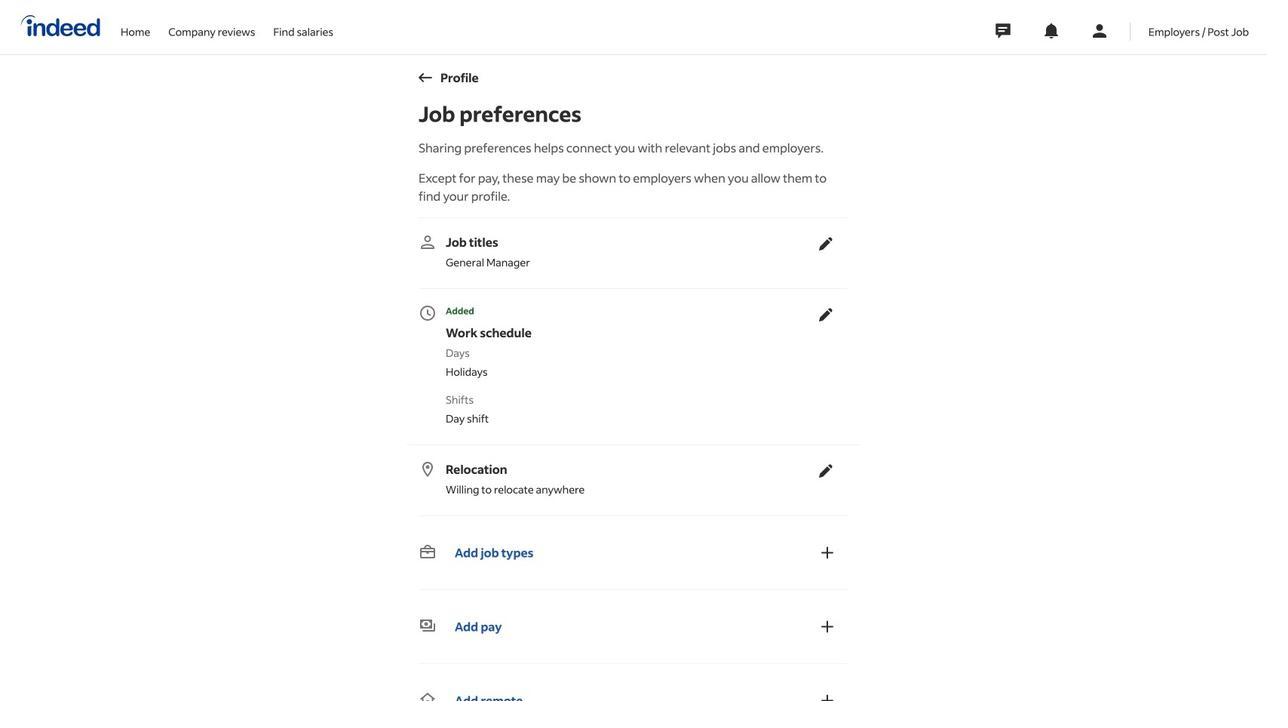 Task type: locate. For each thing, give the bounding box(es) containing it.
relocation group
[[419, 454, 843, 503]]

alert
[[419, 304, 810, 318]]



Task type: describe. For each thing, give the bounding box(es) containing it.
alert inside work schedule group
[[419, 304, 810, 318]]

job titles group
[[419, 227, 843, 276]]

work schedule group
[[419, 298, 843, 432]]



Task type: vqa. For each thing, say whether or not it's contained in the screenshot.
'Relocation' group
yes



